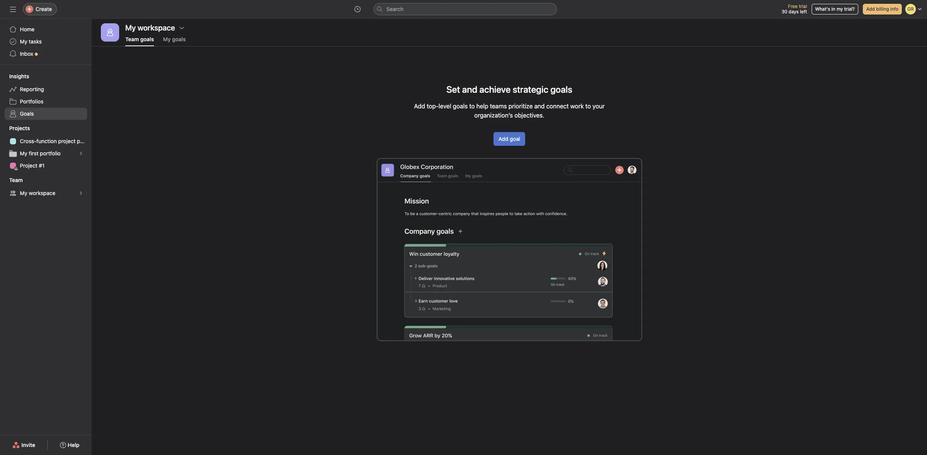 Task type: describe. For each thing, give the bounding box(es) containing it.
info
[[891, 6, 899, 12]]

set and achieve strategic goals
[[447, 84, 573, 95]]

teams element
[[0, 173, 92, 201]]

team button
[[0, 177, 23, 184]]

add goal
[[499, 136, 520, 142]]

search button
[[374, 3, 557, 15]]

goals for team goals
[[140, 36, 154, 42]]

strategic goals
[[513, 84, 573, 95]]

and inside add top-level goals to help teams prioritize and connect work to your organization's objectives.
[[535, 103, 545, 110]]

free trial 30 days left
[[782, 3, 807, 15]]

search list box
[[374, 3, 557, 15]]

add for add goal
[[499, 136, 509, 142]]

insights button
[[0, 73, 29, 80]]

tasks
[[29, 38, 42, 45]]

projects
[[9, 125, 30, 131]]

teams
[[490, 103, 507, 110]]

your
[[593, 103, 605, 110]]

my goals
[[163, 36, 186, 42]]

help button
[[55, 439, 84, 452]]

goals
[[20, 110, 34, 117]]

see details, my workspace image
[[79, 191, 83, 196]]

objectives.
[[515, 112, 545, 119]]

inbox link
[[5, 48, 87, 60]]

my for my workspace
[[20, 190, 27, 196]]

add top-level goals to help teams prioritize and connect work to your organization's objectives.
[[414, 103, 605, 119]]

invite button
[[7, 439, 40, 452]]

team for team
[[9, 177, 23, 183]]

my goals link
[[163, 36, 186, 46]]

insights element
[[0, 70, 92, 122]]

portfolio
[[40, 150, 61, 157]]

add billing info
[[867, 6, 899, 12]]

trial?
[[845, 6, 855, 12]]

my for my tasks
[[20, 38, 27, 45]]

hide sidebar image
[[10, 6, 16, 12]]

1 to from the left
[[469, 103, 475, 110]]

team goals
[[125, 36, 154, 42]]

home
[[20, 26, 34, 32]]

what's in my trial?
[[815, 6, 855, 12]]

achieve
[[480, 84, 511, 95]]

project
[[58, 138, 76, 144]]

30
[[782, 9, 788, 15]]

global element
[[0, 19, 92, 65]]

top-
[[427, 103, 439, 110]]

my
[[837, 6, 843, 12]]

left
[[800, 9, 807, 15]]

cross-function project plan link
[[5, 135, 87, 148]]

portfolios link
[[5, 96, 87, 108]]

my first portfolio
[[20, 150, 61, 157]]

goals for my goals
[[172, 36, 186, 42]]

goal
[[510, 136, 520, 142]]

reporting
[[20, 86, 44, 92]]

my tasks
[[20, 38, 42, 45]]

my tasks link
[[5, 36, 87, 48]]

first
[[29, 150, 38, 157]]

project
[[20, 162, 37, 169]]

billing
[[877, 6, 889, 12]]

connect
[[546, 103, 569, 110]]

help
[[68, 442, 79, 449]]

add goal button
[[494, 132, 525, 146]]

history image
[[354, 6, 361, 12]]

project #1 link
[[5, 160, 87, 172]]



Task type: locate. For each thing, give the bounding box(es) containing it.
create
[[36, 6, 52, 12]]

add left the billing
[[867, 6, 875, 12]]

my workspace link
[[5, 187, 87, 199]]

and
[[462, 84, 478, 95], [535, 103, 545, 110]]

add for add top-level goals to help teams prioritize and connect work to your organization's objectives.
[[414, 103, 425, 110]]

0 horizontal spatial and
[[462, 84, 478, 95]]

my inside the projects element
[[20, 150, 27, 157]]

my
[[163, 36, 171, 42], [20, 38, 27, 45], [20, 150, 27, 157], [20, 190, 27, 196]]

goals
[[140, 36, 154, 42], [172, 36, 186, 42], [453, 103, 468, 110]]

insights
[[9, 73, 29, 79]]

my workspace
[[125, 23, 175, 32]]

home link
[[5, 23, 87, 36]]

add inside 'button'
[[499, 136, 509, 142]]

0 vertical spatial team
[[125, 36, 139, 42]]

my inside global element
[[20, 38, 27, 45]]

0 horizontal spatial goals
[[140, 36, 154, 42]]

and up the objectives.
[[535, 103, 545, 110]]

my down the my workspace
[[163, 36, 171, 42]]

0 vertical spatial and
[[462, 84, 478, 95]]

2 horizontal spatial goals
[[453, 103, 468, 110]]

add left goal
[[499, 136, 509, 142]]

see details, my first portfolio image
[[79, 151, 83, 156]]

my inside teams element
[[20, 190, 27, 196]]

cross-function project plan
[[20, 138, 87, 144]]

what's in my trial? button
[[812, 4, 859, 15]]

workspace
[[29, 190, 55, 196]]

my for my first portfolio
[[20, 150, 27, 157]]

1 vertical spatial and
[[535, 103, 545, 110]]

show options image
[[179, 25, 185, 31]]

add
[[867, 6, 875, 12], [414, 103, 425, 110], [499, 136, 509, 142]]

1 horizontal spatial and
[[535, 103, 545, 110]]

team
[[125, 36, 139, 42], [9, 177, 23, 183]]

add left top-
[[414, 103, 425, 110]]

projects element
[[0, 122, 92, 173]]

my for my goals
[[163, 36, 171, 42]]

plan
[[77, 138, 87, 144]]

#1
[[39, 162, 45, 169]]

0 horizontal spatial team
[[9, 177, 23, 183]]

organization's
[[475, 112, 513, 119]]

goals inside add top-level goals to help teams prioritize and connect work to your organization's objectives.
[[453, 103, 468, 110]]

level
[[439, 103, 451, 110]]

portfolios
[[20, 98, 43, 105]]

goals link
[[5, 108, 87, 120]]

reporting link
[[5, 83, 87, 96]]

function
[[36, 138, 57, 144]]

0 horizontal spatial to
[[469, 103, 475, 110]]

add inside add top-level goals to help teams prioritize and connect work to your organization's objectives.
[[414, 103, 425, 110]]

team down the my workspace
[[125, 36, 139, 42]]

goals down show options icon
[[172, 36, 186, 42]]

goals right 'level'
[[453, 103, 468, 110]]

my down team 'dropdown button'
[[20, 190, 27, 196]]

goals inside my goals link
[[172, 36, 186, 42]]

inbox
[[20, 50, 33, 57]]

cross-
[[20, 138, 36, 144]]

goals inside "team goals" link
[[140, 36, 154, 42]]

1 horizontal spatial goals
[[172, 36, 186, 42]]

1 horizontal spatial add
[[499, 136, 509, 142]]

projects button
[[0, 125, 30, 132]]

work
[[571, 103, 584, 110]]

prioritize
[[509, 103, 533, 110]]

to
[[469, 103, 475, 110], [586, 103, 591, 110]]

trial
[[799, 3, 807, 9]]

1 horizontal spatial to
[[586, 103, 591, 110]]

to left your
[[586, 103, 591, 110]]

1 horizontal spatial team
[[125, 36, 139, 42]]

add inside button
[[867, 6, 875, 12]]

0 vertical spatial add
[[867, 6, 875, 12]]

my left first
[[20, 150, 27, 157]]

set
[[447, 84, 460, 95]]

2 horizontal spatial add
[[867, 6, 875, 12]]

create button
[[23, 3, 57, 15]]

in
[[832, 6, 836, 12]]

1 vertical spatial team
[[9, 177, 23, 183]]

team down project
[[9, 177, 23, 183]]

what's
[[815, 6, 831, 12]]

free
[[788, 3, 798, 9]]

my first portfolio link
[[5, 148, 87, 160]]

days
[[789, 9, 799, 15]]

team goals link
[[125, 36, 154, 46]]

search
[[387, 6, 404, 12]]

my workspace
[[20, 190, 55, 196]]

project #1
[[20, 162, 45, 169]]

2 vertical spatial add
[[499, 136, 509, 142]]

invite
[[21, 442, 35, 449]]

team inside 'dropdown button'
[[9, 177, 23, 183]]

2 to from the left
[[586, 103, 591, 110]]

0 horizontal spatial add
[[414, 103, 425, 110]]

to left help
[[469, 103, 475, 110]]

my left tasks
[[20, 38, 27, 45]]

1 vertical spatial add
[[414, 103, 425, 110]]

goals down the my workspace
[[140, 36, 154, 42]]

help
[[477, 103, 489, 110]]

team for team goals
[[125, 36, 139, 42]]

and right set
[[462, 84, 478, 95]]

add billing info button
[[863, 4, 902, 15]]

add for add billing info
[[867, 6, 875, 12]]



Task type: vqa. For each thing, say whether or not it's contained in the screenshot.
prioritize
yes



